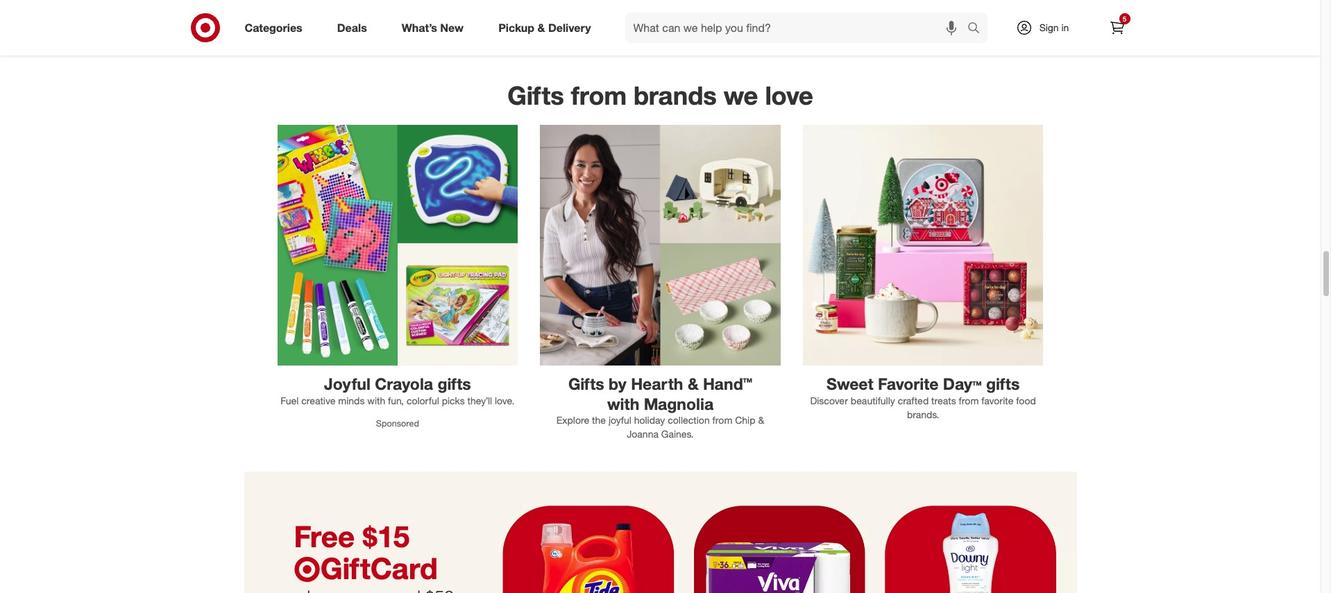 Task type: vqa. For each thing, say whether or not it's contained in the screenshot.
Sign in link
yes



Task type: describe. For each thing, give the bounding box(es) containing it.
from inside sweet favorite day™ gifts discover beautifully crafted treats from favorite food brands.
[[959, 395, 979, 407]]

gifts inside sweet favorite day™ gifts discover beautifully crafted treats from favorite food brands.
[[986, 374, 1020, 394]]

2 vertical spatial &
[[758, 415, 764, 426]]

1 horizontal spatial &
[[688, 374, 699, 394]]

brands.
[[907, 409, 939, 420]]

free $15 ◎ giftcard
[[294, 519, 438, 587]]

categories
[[245, 21, 302, 34]]

sweet
[[827, 374, 874, 394]]

food
[[1016, 395, 1036, 407]]

discover
[[810, 395, 848, 407]]

favorite
[[878, 374, 939, 394]]

by
[[609, 374, 627, 394]]

what's new
[[402, 21, 464, 34]]

free
[[294, 519, 355, 555]]

What can we help you find? suggestions appear below search field
[[625, 12, 971, 43]]

5 link
[[1102, 12, 1132, 43]]

joyful
[[324, 374, 371, 394]]

minds
[[338, 395, 365, 407]]

crayola
[[375, 374, 433, 394]]

sign in link
[[1004, 12, 1091, 43]]

what's
[[402, 21, 437, 34]]

with inside gifts by hearth & hand™ with magnolia explore the joyful holiday collection from chip & joanna gaines.
[[607, 394, 639, 413]]

0 horizontal spatial &
[[538, 21, 545, 34]]

pickup & delivery link
[[487, 12, 608, 43]]

treats
[[932, 395, 956, 407]]

◎
[[294, 556, 320, 584]]

joyful
[[609, 415, 631, 426]]

sweet favorite day™ gifts discover beautifully crafted treats from favorite food brands.
[[810, 374, 1036, 420]]

holiday
[[634, 415, 665, 426]]

sign in
[[1040, 22, 1069, 33]]

hearth
[[631, 374, 683, 394]]

brands
[[634, 80, 717, 111]]

categories link
[[233, 12, 320, 43]]

0 horizontal spatial with
[[367, 395, 385, 407]]

love
[[765, 80, 813, 111]]

gifts from brands we love
[[507, 80, 813, 111]]

deals
[[337, 21, 367, 34]]

in
[[1062, 22, 1069, 33]]



Task type: locate. For each thing, give the bounding box(es) containing it.
1 vertical spatial gifts
[[568, 374, 604, 394]]

colorful
[[407, 395, 439, 407]]

0 horizontal spatial gifts
[[507, 80, 564, 111]]

2 horizontal spatial &
[[758, 415, 764, 426]]

they'll
[[467, 395, 492, 407]]

with left fun,
[[367, 395, 385, 407]]

collection
[[668, 415, 710, 426]]

search button
[[961, 12, 994, 46]]

fun,
[[388, 395, 404, 407]]

gifts up picks
[[438, 374, 471, 394]]

gifts down pickup & delivery
[[507, 80, 564, 111]]

we
[[724, 80, 758, 111]]

day™
[[943, 374, 982, 394]]

gifts for gifts by hearth & hand™ with magnolia explore the joyful holiday collection from chip & joanna gaines.
[[568, 374, 604, 394]]

& up magnolia
[[688, 374, 699, 394]]

5
[[1123, 15, 1127, 23]]

& right chip
[[758, 415, 764, 426]]

deals link
[[325, 12, 384, 43]]

gifts for gifts from brands we love
[[507, 80, 564, 111]]

new
[[440, 21, 464, 34]]

from
[[571, 80, 627, 111], [959, 395, 979, 407], [713, 415, 733, 426]]

fuel creative minds with fun, colorful picks they'll love.
[[281, 395, 515, 407]]

gifts
[[507, 80, 564, 111], [568, 374, 604, 394]]

fuel
[[281, 395, 299, 407]]

& right the pickup
[[538, 21, 545, 34]]

1 vertical spatial from
[[959, 395, 979, 407]]

pickup & delivery
[[498, 21, 591, 34]]

2 gifts from the left
[[986, 374, 1020, 394]]

gifts inside gifts by hearth & hand™ with magnolia explore the joyful holiday collection from chip & joanna gaines.
[[568, 374, 604, 394]]

sponsored
[[376, 418, 419, 429]]

0 vertical spatial gifts
[[507, 80, 564, 111]]

love.
[[495, 395, 515, 407]]

with up joyful
[[607, 394, 639, 413]]

joyful crayola gifts
[[324, 374, 471, 394]]

2 horizontal spatial from
[[959, 395, 979, 407]]

&
[[538, 21, 545, 34], [688, 374, 699, 394], [758, 415, 764, 426]]

1 horizontal spatial with
[[607, 394, 639, 413]]

joanna
[[627, 429, 659, 440]]

pickup
[[498, 21, 535, 34]]

search
[[961, 22, 994, 36]]

delivery
[[548, 21, 591, 34]]

gifts by hearth & hand™ with magnolia explore the joyful holiday collection from chip & joanna gaines.
[[557, 374, 764, 440]]

chip
[[735, 415, 756, 426]]

magnolia
[[644, 394, 714, 413]]

gifts left by
[[568, 374, 604, 394]]

0 horizontal spatial from
[[571, 80, 627, 111]]

0 vertical spatial from
[[571, 80, 627, 111]]

sign
[[1040, 22, 1059, 33]]

the
[[592, 415, 606, 426]]

beautifully
[[851, 395, 895, 407]]

hand™
[[703, 374, 752, 394]]

1 horizontal spatial gifts
[[568, 374, 604, 394]]

1 horizontal spatial gifts
[[986, 374, 1020, 394]]

explore
[[557, 415, 589, 426]]

gifts
[[438, 374, 471, 394], [986, 374, 1020, 394]]

from inside gifts by hearth & hand™ with magnolia explore the joyful holiday collection from chip & joanna gaines.
[[713, 415, 733, 426]]

crafted
[[898, 395, 929, 407]]

with
[[607, 394, 639, 413], [367, 395, 385, 407]]

1 vertical spatial &
[[688, 374, 699, 394]]

0 horizontal spatial gifts
[[438, 374, 471, 394]]

1 gifts from the left
[[438, 374, 471, 394]]

gaines.
[[661, 429, 694, 440]]

gifts up favorite at right bottom
[[986, 374, 1020, 394]]

giftcard
[[320, 551, 438, 587]]

creative
[[301, 395, 336, 407]]

1 horizontal spatial from
[[713, 415, 733, 426]]

picks
[[442, 395, 465, 407]]

what's new link
[[390, 12, 481, 43]]

favorite
[[982, 395, 1014, 407]]

0 vertical spatial &
[[538, 21, 545, 34]]

2 vertical spatial from
[[713, 415, 733, 426]]

$15
[[363, 519, 410, 555]]



